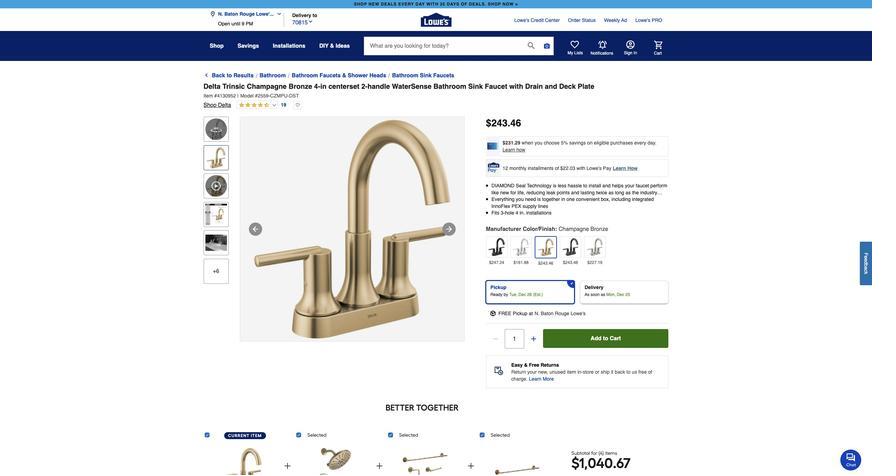 Task type: describe. For each thing, give the bounding box(es) containing it.
industry
[[641, 190, 658, 195]]

shop button
[[210, 40, 224, 52]]

$231.29
[[503, 140, 521, 146]]

25 for shop
[[440, 2, 446, 7]]

4 inside subtotal for ( 4 ) items $ 1,040 .67
[[600, 450, 603, 456]]

shop for shop
[[210, 43, 224, 49]]

plus image for selected
[[375, 462, 384, 470]]

f e e d b a c k
[[864, 253, 870, 274]]

ready
[[491, 292, 503, 297]]

ideas
[[336, 43, 350, 49]]

life,
[[518, 190, 525, 195]]

faucet
[[485, 83, 508, 91]]

better together heading
[[204, 402, 641, 414]]

installments
[[528, 165, 554, 171]]

camera image
[[544, 43, 551, 49]]

current item
[[228, 433, 262, 438]]

current
[[228, 433, 250, 438]]

shop for shop delta
[[204, 102, 217, 108]]

)
[[603, 450, 604, 456]]

n. baton rouge lowe'... button
[[210, 7, 285, 21]]

return
[[512, 369, 526, 375]]

$247.24
[[490, 260, 505, 265]]

4 inside everything you need is together in one convenient box, including integrated innoflex pex supply lines fits 3-hole 4 in. installations
[[516, 210, 519, 216]]

reducing
[[527, 190, 546, 195]]

one
[[567, 197, 575, 202]]

c
[[864, 269, 870, 272]]

easy
[[512, 362, 523, 368]]

order
[[568, 17, 581, 23]]

together
[[416, 403, 459, 413]]

lowe's left pay
[[587, 165, 602, 171]]

item
[[251, 433, 262, 438]]

chrome image
[[512, 238, 531, 256]]

$ inside subtotal for ( 4 ) items $ 1,040 .67
[[572, 455, 580, 472]]

on
[[588, 140, 593, 146]]

or
[[595, 369, 600, 375]]

0 horizontal spatial of
[[555, 165, 559, 171]]

like
[[492, 190, 499, 195]]

trinsic
[[223, 83, 245, 91]]

plate
[[578, 83, 595, 91]]

soon
[[591, 292, 600, 297]]

2 horizontal spatial as
[[626, 190, 631, 195]]

learn how button
[[503, 146, 526, 153]]

venetian bronze image
[[562, 238, 580, 256]]

when
[[522, 140, 534, 146]]

deals.
[[469, 2, 487, 7]]

including
[[612, 197, 631, 202]]

my lists link
[[568, 40, 583, 56]]

savings
[[570, 140, 586, 146]]

savings
[[238, 43, 259, 49]]

selected for delta trinsic champagne bronze 2-handle single function round shower faucet valve included image
[[308, 432, 327, 438]]

2-
[[362, 83, 368, 91]]

1 # from the left
[[214, 93, 217, 99]]

my lists
[[568, 51, 583, 55]]

1 vertical spatial with
[[577, 165, 586, 171]]

bathroom for bathroom
[[260, 72, 286, 79]]

1 vertical spatial baton
[[541, 311, 554, 316]]

weekly ad
[[605, 17, 627, 23]]

diy & ideas
[[320, 43, 350, 49]]

location image
[[210, 11, 215, 17]]

.67
[[613, 455, 631, 472]]

1 vertical spatial delta
[[218, 102, 231, 108]]

learn inside $231.29 when you choose 5% savings on eligible purchases every day. learn how
[[503, 147, 515, 153]]

.
[[508, 117, 511, 129]]

choose
[[544, 140, 560, 146]]

bathroom faucets & shower heads link
[[292, 71, 386, 80]]

manufacturer
[[486, 226, 522, 232]]

2 vertical spatial and
[[572, 190, 580, 195]]

0 horizontal spatial $
[[486, 117, 492, 129]]

(est.)
[[533, 292, 543, 297]]

2 shop from the left
[[488, 2, 501, 7]]

hassle
[[568, 183, 582, 188]]

center
[[545, 17, 560, 23]]

$ 243 . 46
[[486, 117, 522, 129]]

1 vertical spatial rouge
[[555, 311, 570, 316]]

lowe's down as
[[571, 311, 586, 316]]

and inside delta trinsic champagne bronze 4-in centerset 2-handle watersense bathroom sink faucet with drain and deck plate item # 4130952 | model # 2559-czmpu-dst
[[545, 83, 558, 91]]

subtotal
[[572, 450, 590, 456]]

you inside $231.29 when you choose 5% savings on eligible purchases every day. learn how
[[535, 140, 543, 146]]

ad
[[622, 17, 627, 23]]

standard
[[492, 197, 511, 202]]

faucets inside bathroom faucets & shower heads 'link'
[[320, 72, 341, 79]]

you inside everything you need is together in one convenient box, including integrated innoflex pex supply lines fits 3-hole 4 in. installations
[[516, 197, 524, 202]]

pickup image
[[490, 311, 496, 316]]

as
[[585, 292, 590, 297]]

selected for "delta trinsic 24-in champagne bronze wall mount single towel bar" image
[[491, 432, 510, 438]]

stainless image
[[586, 238, 604, 256]]

to inside "easy & free returns return your new, unused item in-store or ship it back to us free of charge."
[[627, 369, 631, 375]]

bathroom sink faucets
[[392, 72, 455, 79]]

easy & free returns return your new, unused item in-store or ship it back to us free of charge.
[[512, 362, 653, 382]]

pickup inside pickup ready by tue, dec 26 (est.)
[[491, 285, 507, 290]]

ship
[[601, 369, 610, 375]]

pro
[[652, 17, 663, 23]]

1 horizontal spatial champagne
[[559, 226, 589, 232]]

monthly
[[510, 165, 527, 171]]

1 vertical spatial learn
[[613, 165, 626, 171]]

1 horizontal spatial pickup
[[513, 311, 528, 316]]

every
[[399, 2, 414, 7]]

k
[[864, 272, 870, 274]]

shop new deals every day with 25 days of deals. shop now >
[[354, 2, 518, 7]]

with inside delta trinsic champagne bronze 4-in centerset 2-handle watersense bathroom sink faucet with drain and deck plate item # 4130952 | model # 2559-czmpu-dst
[[510, 83, 524, 91]]

$243.46 for "champagne bronze" image
[[539, 261, 554, 266]]

rouge inside button
[[240, 11, 255, 17]]

delta trinsic champagne bronze 4-in centerset 2-handle watersense bathroom sink faucet with drain and deck plate item # 4130952 | model # 2559-czmpu-dst
[[204, 83, 595, 99]]

:
[[556, 226, 557, 232]]

weekly ad link
[[605, 17, 627, 24]]

open until 9 pm
[[218, 21, 253, 26]]

open
[[218, 21, 230, 26]]

faucets inside bathroom sink faucets link
[[434, 72, 455, 79]]

deck
[[560, 83, 576, 91]]

3-
[[501, 210, 505, 216]]

4-
[[314, 83, 321, 91]]

of inside "easy & free returns return your new, unused item in-store or ship it back to us free of charge."
[[649, 369, 653, 375]]

b
[[864, 264, 870, 267]]

5%
[[561, 140, 568, 146]]

0 vertical spatial sink
[[420, 72, 432, 79]]

diamond
[[492, 183, 515, 188]]

it
[[611, 369, 614, 375]]

selected for delta 4-piece trinsic champagne bronze decorative bathroom hardware set with towel bar, toilet paper holder, towel ring and robe hook image
[[399, 432, 418, 438]]

as inside delivery as soon as mon, dec 25
[[601, 292, 606, 297]]

chevron down image inside 70815 button
[[308, 19, 314, 24]]

2559-
[[258, 93, 270, 99]]

to for back
[[227, 72, 232, 79]]

results
[[234, 72, 254, 79]]

better
[[386, 403, 415, 413]]

arrow left image
[[251, 225, 260, 233]]

& for easy
[[524, 362, 528, 368]]

sign in
[[624, 51, 637, 55]]

9
[[242, 21, 245, 26]]

diy
[[320, 43, 329, 49]]

need
[[525, 197, 536, 202]]

1 horizontal spatial as
[[609, 190, 614, 195]]

delivery as soon as mon, dec 25
[[585, 285, 631, 297]]

lowe's left credit
[[515, 17, 530, 23]]

baton inside button
[[224, 11, 238, 17]]

for inside diamond seal technology is less hassle to install and helps your faucet perform like new for life, reducing leak points and lasting twice as long as the industry standard
[[511, 190, 517, 195]]

lines
[[538, 203, 549, 209]]

store
[[583, 369, 594, 375]]

free
[[529, 362, 540, 368]]



Task type: locate. For each thing, give the bounding box(es) containing it.
1 horizontal spatial baton
[[541, 311, 554, 316]]

n. inside button
[[218, 11, 223, 17]]

& inside "easy & free returns return your new, unused item in-store or ship it back to us free of charge."
[[524, 362, 528, 368]]

integrated
[[633, 197, 654, 202]]

day.
[[648, 140, 657, 146]]

2 horizontal spatial learn
[[613, 165, 626, 171]]

1 vertical spatial you
[[516, 197, 524, 202]]

$231.29 when you choose 5% savings on eligible purchases every day. learn how
[[503, 140, 657, 153]]

delivery inside delivery as soon as mon, dec 25
[[585, 285, 604, 290]]

2 # from the left
[[255, 93, 258, 99]]

better together
[[386, 403, 459, 413]]

cart down lowe's home improvement cart icon
[[654, 51, 662, 56]]

convenient
[[576, 197, 600, 202]]

0 vertical spatial in
[[321, 83, 327, 91]]

chevron left image
[[204, 72, 209, 78]]

4130952
[[217, 93, 236, 99]]

$
[[486, 117, 492, 129], [572, 455, 580, 472]]

purchases
[[611, 140, 633, 146]]

12 monthly installments of $22.03 with lowe's pay learn how
[[503, 165, 638, 171]]

the
[[633, 190, 639, 195]]

n. right at
[[535, 311, 540, 316]]

0 horizontal spatial selected
[[308, 432, 327, 438]]

n.
[[218, 11, 223, 17], [535, 311, 540, 316]]

as left the in the top of the page
[[626, 190, 631, 195]]

0 vertical spatial n.
[[218, 11, 223, 17]]

to inside diamond seal technology is less hassle to install and helps your faucet perform like new for life, reducing leak points and lasting twice as long as the industry standard
[[584, 183, 588, 188]]

minus image
[[492, 335, 499, 342]]

us
[[632, 369, 637, 375]]

bathroom inside 'link'
[[292, 72, 318, 79]]

cart right add
[[610, 335, 621, 342]]

delta down the 4130952
[[218, 102, 231, 108]]

0 horizontal spatial &
[[330, 43, 334, 49]]

is for need
[[538, 197, 541, 202]]

shower
[[348, 72, 368, 79]]

2 e from the top
[[864, 258, 870, 261]]

chat invite button image
[[841, 449, 862, 471]]

1 selected from the left
[[308, 432, 327, 438]]

1 shop from the left
[[354, 2, 367, 7]]

lowe's home improvement cart image
[[654, 41, 663, 49]]

is for technology
[[553, 183, 557, 188]]

at
[[529, 311, 533, 316]]

and left deck
[[545, 83, 558, 91]]

delta up item
[[204, 83, 221, 91]]

4.5 stars image
[[237, 102, 270, 109]]

1 vertical spatial champagne
[[559, 226, 589, 232]]

delta  #2559-czmpu-dst - thumbnail2 image
[[205, 204, 227, 225]]

lowe's pro link
[[636, 17, 663, 24]]

25
[[440, 2, 446, 7], [626, 292, 631, 297]]

in for 4-
[[321, 83, 327, 91]]

2 selected from the left
[[399, 432, 418, 438]]

1 horizontal spatial 25
[[626, 292, 631, 297]]

1 horizontal spatial faucets
[[434, 72, 455, 79]]

in inside everything you need is together in one convenient box, including integrated innoflex pex supply lines fits 3-hole 4 in. installations
[[562, 197, 566, 202]]

& inside button
[[330, 43, 334, 49]]

a
[[864, 267, 870, 269]]

my
[[568, 51, 574, 55]]

is inside diamond seal technology is less hassle to install and helps your faucet perform like new for life, reducing leak points and lasting twice as long as the industry standard
[[553, 183, 557, 188]]

0 horizontal spatial delivery
[[292, 12, 311, 18]]

70815 button
[[292, 18, 314, 27]]

1 horizontal spatial with
[[577, 165, 586, 171]]

bathroom
[[260, 72, 286, 79], [292, 72, 318, 79], [392, 72, 419, 79], [434, 83, 467, 91]]

0 vertical spatial 25
[[440, 2, 446, 7]]

1 horizontal spatial &
[[342, 72, 346, 79]]

0 vertical spatial of
[[555, 165, 559, 171]]

0 vertical spatial 4
[[516, 210, 519, 216]]

0 vertical spatial your
[[625, 183, 635, 188]]

0 horizontal spatial chevron down image
[[274, 11, 282, 17]]

item number 4 1 3 0 9 5 2 and model number 2 5 5 9 - c z m p u - d s t element
[[204, 92, 669, 99]]

& left free
[[524, 362, 528, 368]]

0 vertical spatial champagne
[[247, 83, 287, 91]]

1 vertical spatial for
[[592, 450, 598, 456]]

baton up open until 9 pm in the left top of the page
[[224, 11, 238, 17]]

matte black image
[[488, 238, 506, 256]]

1 horizontal spatial sink
[[469, 83, 483, 91]]

baton right at
[[541, 311, 554, 316]]

1 vertical spatial bronze
[[591, 226, 609, 232]]

Stepper number input field with increment and decrement buttons number field
[[505, 329, 525, 349]]

is left less
[[553, 183, 557, 188]]

chevron down image left delivery to
[[274, 11, 282, 17]]

your inside "easy & free returns return your new, unused item in-store or ship it back to us free of charge."
[[528, 369, 537, 375]]

lowe's
[[515, 17, 530, 23], [636, 17, 651, 23], [587, 165, 602, 171], [571, 311, 586, 316]]

$243.46 down venetian bronze image on the bottom
[[563, 260, 578, 265]]

champagne right :
[[559, 226, 589, 232]]

cart inside button
[[610, 335, 621, 342]]

1 horizontal spatial delivery
[[585, 285, 604, 290]]

faucets up item number 4 1 3 0 9 5 2 and model number 2 5 5 9 - c z m p u - d s t element
[[434, 72, 455, 79]]

bathroom up 4-
[[292, 72, 318, 79]]

hole
[[505, 210, 515, 216]]

1 horizontal spatial is
[[553, 183, 557, 188]]

0 horizontal spatial bronze
[[289, 83, 312, 91]]

0 vertical spatial chevron down image
[[274, 11, 282, 17]]

option group containing pickup
[[483, 278, 672, 307]]

2 horizontal spatial plus image
[[531, 335, 537, 342]]

bathroom for bathroom faucets & shower heads
[[292, 72, 318, 79]]

deals
[[381, 2, 397, 7]]

is down reducing
[[538, 197, 541, 202]]

days
[[447, 2, 460, 7]]

as
[[609, 190, 614, 195], [626, 190, 631, 195], [601, 292, 606, 297]]

+6
[[213, 268, 219, 275]]

delta trinsic champagne bronze 2-handle single function round shower faucet valve included image
[[311, 445, 356, 475]]

your
[[625, 183, 635, 188], [528, 369, 537, 375]]

0 vertical spatial with
[[510, 83, 524, 91]]

2 faucets from the left
[[434, 72, 455, 79]]

manufacturer color/finish : champagne bronze
[[486, 226, 609, 232]]

heart outline image
[[294, 101, 302, 109]]

together
[[543, 197, 560, 202]]

search image
[[528, 42, 535, 49]]

for inside subtotal for ( 4 ) items $ 1,040 .67
[[592, 450, 598, 456]]

how
[[628, 165, 638, 171]]

delivery up the 70815
[[292, 12, 311, 18]]

0 horizontal spatial 4
[[516, 210, 519, 216]]

1 vertical spatial &
[[342, 72, 346, 79]]

0 horizontal spatial as
[[601, 292, 606, 297]]

n. right location icon
[[218, 11, 223, 17]]

lowe's home improvement account image
[[627, 40, 635, 49]]

returns
[[541, 362, 559, 368]]

1 horizontal spatial 4
[[600, 450, 603, 456]]

and up twice
[[603, 183, 611, 188]]

$243.46 down "champagne bronze" image
[[539, 261, 554, 266]]

&
[[330, 43, 334, 49], [342, 72, 346, 79], [524, 362, 528, 368]]

bathroom up watersense
[[392, 72, 419, 79]]

in for together
[[562, 197, 566, 202]]

learn right pay
[[613, 165, 626, 171]]

$ left .
[[486, 117, 492, 129]]

delivery for to
[[292, 12, 311, 18]]

shop left new
[[354, 2, 367, 7]]

with right $22.03
[[577, 165, 586, 171]]

25 for delivery
[[626, 292, 631, 297]]

selected down better
[[399, 432, 418, 438]]

sign
[[624, 51, 633, 55]]

0 horizontal spatial sink
[[420, 72, 432, 79]]

baton
[[224, 11, 238, 17], [541, 311, 554, 316]]

0 vertical spatial for
[[511, 190, 517, 195]]

0 vertical spatial &
[[330, 43, 334, 49]]

plus image
[[467, 462, 475, 470]]

1 horizontal spatial chevron down image
[[308, 19, 314, 24]]

is
[[553, 183, 557, 188], [538, 197, 541, 202]]

pickup ready by tue, dec 26 (est.)
[[491, 285, 543, 297]]

to for add
[[603, 335, 609, 342]]

and down hassle
[[572, 190, 580, 195]]

everything you need is together in one convenient box, including integrated innoflex pex supply lines fits 3-hole 4 in. installations
[[492, 197, 654, 216]]

None search field
[[364, 37, 554, 61]]

& for diy
[[330, 43, 334, 49]]

sink up watersense
[[420, 72, 432, 79]]

delta  #2559-czmpu-dst - thumbnail3 image
[[205, 232, 227, 254]]

1 horizontal spatial of
[[649, 369, 653, 375]]

f
[[864, 253, 870, 256]]

1 horizontal spatial n.
[[535, 311, 540, 316]]

your down free
[[528, 369, 537, 375]]

delta trinsic 24-in champagne bronze wall mount single towel bar image
[[495, 445, 540, 475]]

shop down item
[[204, 102, 217, 108]]

1 faucets from the left
[[320, 72, 341, 79]]

selected up "delta trinsic 24-in champagne bronze wall mount single towel bar" image
[[491, 432, 510, 438]]

# right item
[[214, 93, 217, 99]]

0 horizontal spatial champagne
[[247, 83, 287, 91]]

fits
[[492, 210, 500, 216]]

0 vertical spatial pickup
[[491, 285, 507, 290]]

every
[[635, 140, 647, 146]]

25 right with
[[440, 2, 446, 7]]

points
[[557, 190, 570, 195]]

delta  #2559-czmpu-dst - thumbnail image
[[205, 147, 227, 168]]

0 horizontal spatial in
[[321, 83, 327, 91]]

46
[[511, 117, 522, 129]]

0 horizontal spatial shop
[[354, 2, 367, 7]]

arrow right image
[[445, 225, 453, 233]]

dec right mon,
[[617, 292, 625, 297]]

sink left faucet
[[469, 83, 483, 91]]

pex
[[512, 203, 522, 209]]

delta  #2559-czmpu-dst image
[[240, 117, 465, 341]]

bathroom for bathroom sink faucets
[[392, 72, 419, 79]]

chevron down image down delivery to
[[308, 19, 314, 24]]

faucet
[[636, 183, 650, 188]]

heads
[[370, 72, 386, 79]]

$ left (
[[572, 455, 580, 472]]

savings button
[[238, 40, 259, 52]]

1 vertical spatial and
[[603, 183, 611, 188]]

shop left now
[[488, 2, 501, 7]]

0 horizontal spatial and
[[545, 83, 558, 91]]

4 left in.
[[516, 210, 519, 216]]

bronze up dst on the top left
[[289, 83, 312, 91]]

1 horizontal spatial learn
[[529, 376, 542, 382]]

in down bathroom faucets & shower heads
[[321, 83, 327, 91]]

0 horizontal spatial your
[[528, 369, 537, 375]]

dec inside pickup ready by tue, dec 26 (est.)
[[519, 292, 526, 297]]

item
[[567, 369, 577, 375]]

learn down the $231.29
[[503, 147, 515, 153]]

you down life, on the top of page
[[516, 197, 524, 202]]

1 horizontal spatial for
[[592, 450, 598, 456]]

dec inside delivery as soon as mon, dec 25
[[617, 292, 625, 297]]

0 horizontal spatial 25
[[440, 2, 446, 7]]

1 vertical spatial chevron down image
[[308, 19, 314, 24]]

lowes pay logo image
[[487, 162, 501, 173]]

25 right mon,
[[626, 292, 631, 297]]

your inside diamond seal technology is less hassle to install and helps your faucet perform like new for life, reducing leak points and lasting twice as long as the industry standard
[[625, 183, 635, 188]]

to for delivery
[[313, 12, 317, 18]]

lowe's home improvement notification center image
[[599, 41, 607, 49]]

1 vertical spatial delivery
[[585, 285, 604, 290]]

lowe's home improvement lists image
[[571, 40, 579, 49]]

0 horizontal spatial $243.46
[[539, 261, 554, 266]]

perform
[[651, 183, 668, 188]]

0 vertical spatial $
[[486, 117, 492, 129]]

1 horizontal spatial #
[[255, 93, 258, 99]]

rouge up pm
[[240, 11, 255, 17]]

0 vertical spatial delivery
[[292, 12, 311, 18]]

faucets up 4-
[[320, 72, 341, 79]]

more
[[543, 376, 554, 382]]

back
[[615, 369, 626, 375]]

lowe's left pro
[[636, 17, 651, 23]]

selected up delta trinsic champagne bronze 2-handle single function round shower faucet valve included image
[[308, 432, 327, 438]]

your up the in the top of the page
[[625, 183, 635, 188]]

champagne up 2559-
[[247, 83, 287, 91]]

1 horizontal spatial rouge
[[555, 311, 570, 316]]

as right the soon
[[601, 292, 606, 297]]

1 vertical spatial n.
[[535, 311, 540, 316]]

shop down open
[[210, 43, 224, 49]]

learn down new,
[[529, 376, 542, 382]]

bathroom inside delta trinsic champagne bronze 4-in centerset 2-handle watersense bathroom sink faucet with drain and deck plate item # 4130952 | model # 2559-czmpu-dst
[[434, 83, 467, 91]]

0 horizontal spatial learn
[[503, 147, 515, 153]]

add to cart button
[[543, 329, 669, 348]]

0 horizontal spatial with
[[510, 83, 524, 91]]

learn more link
[[529, 376, 554, 383]]

everything
[[492, 197, 515, 202]]

& inside 'link'
[[342, 72, 346, 79]]

as left long
[[609, 190, 614, 195]]

0 horizontal spatial for
[[511, 190, 517, 195]]

with left drain
[[510, 83, 524, 91]]

2 horizontal spatial selected
[[491, 432, 510, 438]]

0 horizontal spatial plus image
[[284, 462, 292, 470]]

0 horizontal spatial faucets
[[320, 72, 341, 79]]

delta 4-piece trinsic champagne bronze decorative bathroom hardware set with towel bar, toilet paper holder, towel ring and robe hook image
[[403, 445, 448, 475]]

how
[[517, 147, 526, 153]]

bathroom up czmpu-
[[260, 72, 286, 79]]

chevron down image
[[274, 11, 282, 17], [308, 19, 314, 24]]

1 vertical spatial 25
[[626, 292, 631, 297]]

lowe's home improvement logo image
[[421, 4, 452, 35]]

sink inside delta trinsic champagne bronze 4-in centerset 2-handle watersense bathroom sink faucet with drain and deck plate item # 4130952 | model # 2559-czmpu-dst
[[469, 83, 483, 91]]

delta inside delta trinsic champagne bronze 4-in centerset 2-handle watersense bathroom sink faucet with drain and deck plate item # 4130952 | model # 2559-czmpu-dst
[[204, 83, 221, 91]]

0 vertical spatial you
[[535, 140, 543, 146]]

0 vertical spatial shop
[[210, 43, 224, 49]]

0 horizontal spatial dec
[[519, 292, 526, 297]]

1 horizontal spatial your
[[625, 183, 635, 188]]

of right the free
[[649, 369, 653, 375]]

rouge right at
[[555, 311, 570, 316]]

$243.46 for venetian bronze image on the bottom
[[563, 260, 578, 265]]

n. baton rouge lowe'...
[[218, 11, 274, 17]]

0 horizontal spatial n.
[[218, 11, 223, 17]]

you right when
[[535, 140, 543, 146]]

& up centerset
[[342, 72, 346, 79]]

delta trinsic champagne bronze 4-in centerset 2-handle watersense bathroom sink faucet with drain and deck plate image
[[219, 445, 265, 475]]

lists
[[575, 51, 583, 55]]

long
[[615, 190, 625, 195]]

2 vertical spatial &
[[524, 362, 528, 368]]

0 horizontal spatial cart
[[610, 335, 621, 342]]

option group
[[483, 278, 672, 307]]

1 dec from the left
[[519, 292, 526, 297]]

lowe's credit center
[[515, 17, 560, 23]]

1 horizontal spatial you
[[535, 140, 543, 146]]

1 horizontal spatial $
[[572, 455, 580, 472]]

to
[[313, 12, 317, 18], [227, 72, 232, 79], [584, 183, 588, 188], [603, 335, 609, 342], [627, 369, 631, 375]]

1 horizontal spatial bronze
[[591, 226, 609, 232]]

of left $22.03
[[555, 165, 559, 171]]

1 horizontal spatial dec
[[617, 292, 625, 297]]

free
[[639, 369, 647, 375]]

bronze up stainless image
[[591, 226, 609, 232]]

0 horizontal spatial is
[[538, 197, 541, 202]]

pickup left at
[[513, 311, 528, 316]]

1 vertical spatial in
[[562, 197, 566, 202]]

0 horizontal spatial rouge
[[240, 11, 255, 17]]

supply
[[523, 203, 537, 209]]

plus image for current item
[[284, 462, 292, 470]]

champagne bronze image
[[537, 238, 555, 256]]

for left life, on the top of page
[[511, 190, 517, 195]]

bathroom up item number 4 1 3 0 9 5 2 and model number 2 5 5 9 - c z m p u - d s t element
[[434, 83, 467, 91]]

2 dec from the left
[[617, 292, 625, 297]]

0 vertical spatial cart
[[654, 51, 662, 56]]

1 horizontal spatial $243.46
[[563, 260, 578, 265]]

pickup up ready
[[491, 285, 507, 290]]

bronze inside delta trinsic champagne bronze 4-in centerset 2-handle watersense bathroom sink faucet with drain and deck plate item # 4130952 | model # 2559-czmpu-dst
[[289, 83, 312, 91]]

0 vertical spatial baton
[[224, 11, 238, 17]]

& right diy
[[330, 43, 334, 49]]

dec left 26
[[519, 292, 526, 297]]

box,
[[601, 197, 611, 202]]

shop new deals every day with 25 days of deals. shop now > link
[[353, 0, 520, 8]]

to inside button
[[603, 335, 609, 342]]

until
[[232, 21, 240, 26]]

Search Query text field
[[364, 37, 523, 55]]

delivery up the soon
[[585, 285, 604, 290]]

e up b
[[864, 258, 870, 261]]

0 horizontal spatial #
[[214, 93, 217, 99]]

delivery
[[292, 12, 311, 18], [585, 285, 604, 290]]

19
[[281, 102, 286, 108]]

delivery for as
[[585, 285, 604, 290]]

1 horizontal spatial shop
[[488, 2, 501, 7]]

25 inside delivery as soon as mon, dec 25
[[626, 292, 631, 297]]

$161.88
[[514, 260, 529, 265]]

for left (
[[592, 450, 598, 456]]

chevron down image inside n. baton rouge lowe'... button
[[274, 11, 282, 17]]

weekly
[[605, 17, 620, 23]]

champagne inside delta trinsic champagne bronze 4-in centerset 2-handle watersense bathroom sink faucet with drain and deck plate item # 4130952 | model # 2559-czmpu-dst
[[247, 83, 287, 91]]

plus image
[[531, 335, 537, 342], [284, 462, 292, 470], [375, 462, 384, 470]]

3 selected from the left
[[491, 432, 510, 438]]

# right model
[[255, 93, 258, 99]]

in inside delta trinsic champagne bronze 4-in centerset 2-handle watersense bathroom sink faucet with drain and deck plate item # 4130952 | model # 2559-czmpu-dst
[[321, 83, 327, 91]]

2 vertical spatial learn
[[529, 376, 542, 382]]

czmpu-
[[270, 93, 289, 99]]

is inside everything you need is together in one convenient box, including integrated innoflex pex supply lines fits 3-hole 4 in. installations
[[538, 197, 541, 202]]

0 horizontal spatial you
[[516, 197, 524, 202]]

e up d
[[864, 256, 870, 258]]

|
[[238, 93, 239, 99]]

cart inside button
[[654, 51, 662, 56]]

1 horizontal spatial selected
[[399, 432, 418, 438]]

0 vertical spatial and
[[545, 83, 558, 91]]

1 vertical spatial sink
[[469, 83, 483, 91]]

2 horizontal spatial and
[[603, 183, 611, 188]]

credit
[[531, 17, 544, 23]]

unused
[[550, 369, 566, 375]]

4 left items
[[600, 450, 603, 456]]

installations button
[[273, 40, 306, 52]]

new
[[501, 190, 509, 195]]

1 e from the top
[[864, 256, 870, 258]]

1 vertical spatial is
[[538, 197, 541, 202]]

in down points
[[562, 197, 566, 202]]

2 horizontal spatial &
[[524, 362, 528, 368]]



Task type: vqa. For each thing, say whether or not it's contained in the screenshot.
Free Pickup At N. Baton Rouge Lowe'S
yes



